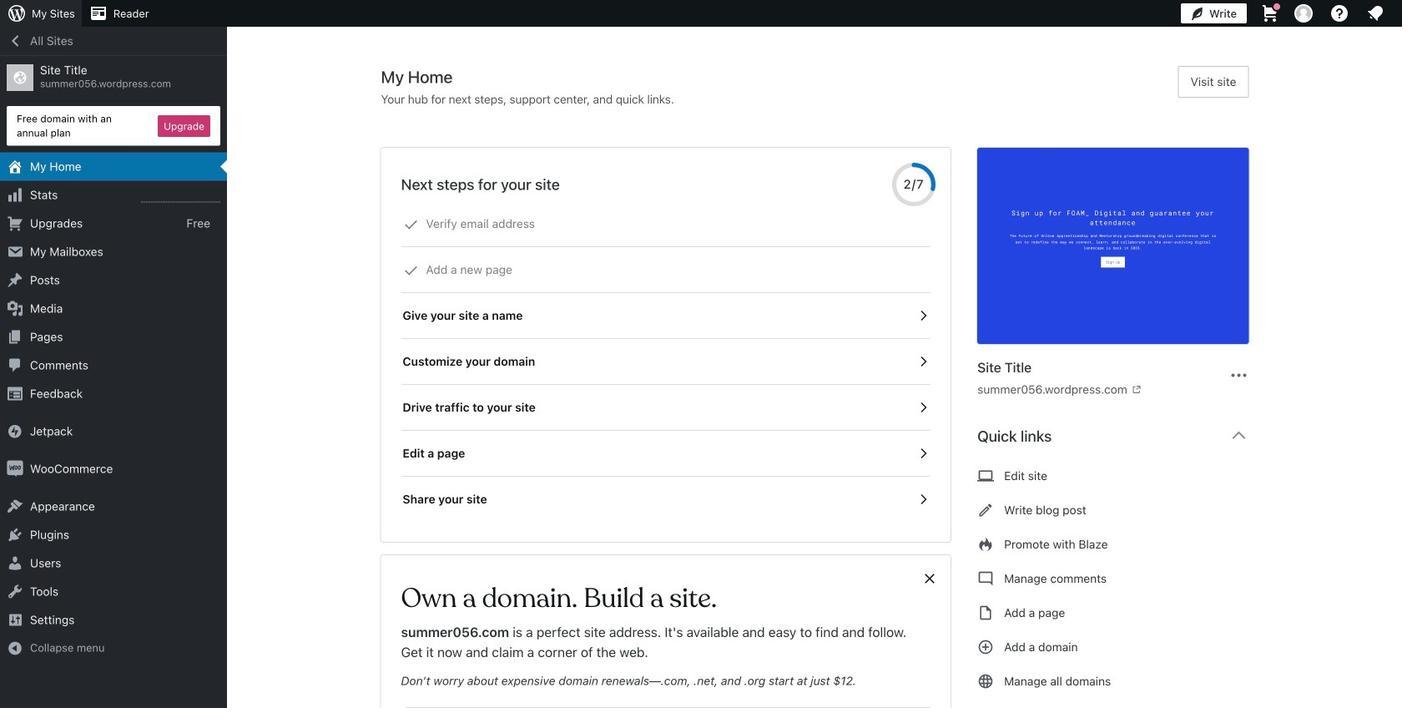 Task type: locate. For each thing, give the bounding box(es) containing it.
1 task enabled image from the top
[[916, 308, 931, 323]]

1 list item from the top
[[1395, 85, 1403, 163]]

task enabled image
[[916, 308, 931, 323], [916, 354, 931, 369], [916, 492, 931, 507]]

task enabled image
[[916, 400, 931, 415], [916, 446, 931, 461]]

laptop image
[[978, 466, 995, 486]]

0 vertical spatial img image
[[7, 423, 23, 440]]

0 vertical spatial task enabled image
[[916, 400, 931, 415]]

1 vertical spatial img image
[[7, 461, 23, 477]]

img image
[[7, 423, 23, 440], [7, 461, 23, 477]]

insert_drive_file image
[[978, 603, 995, 623]]

2 vertical spatial task enabled image
[[916, 492, 931, 507]]

edit image
[[978, 500, 995, 520]]

main content
[[381, 66, 1263, 708]]

dismiss domain name promotion image
[[923, 569, 938, 589]]

progress bar
[[893, 163, 936, 206]]

task complete image
[[404, 263, 419, 278]]

1 vertical spatial task enabled image
[[916, 354, 931, 369]]

highest hourly views 0 image
[[141, 192, 220, 203]]

launchpad checklist element
[[401, 201, 931, 522]]

1 vertical spatial task enabled image
[[916, 446, 931, 461]]

list item
[[1395, 85, 1403, 163], [1395, 163, 1403, 242], [1395, 242, 1403, 304]]

0 vertical spatial task enabled image
[[916, 308, 931, 323]]



Task type: vqa. For each thing, say whether or not it's contained in the screenshot.
your to the right
no



Task type: describe. For each thing, give the bounding box(es) containing it.
my shopping cart image
[[1261, 3, 1281, 23]]

mode_comment image
[[978, 569, 995, 589]]

more options for site site title image
[[1229, 365, 1249, 385]]

2 task enabled image from the top
[[916, 354, 931, 369]]

3 list item from the top
[[1395, 242, 1403, 304]]

my profile image
[[1295, 4, 1313, 23]]

1 img image from the top
[[7, 423, 23, 440]]

help image
[[1330, 3, 1350, 23]]

manage your notifications image
[[1366, 3, 1386, 23]]

2 list item from the top
[[1395, 163, 1403, 242]]

2 task enabled image from the top
[[916, 446, 931, 461]]

2 img image from the top
[[7, 461, 23, 477]]

3 task enabled image from the top
[[916, 492, 931, 507]]

1 task enabled image from the top
[[916, 400, 931, 415]]



